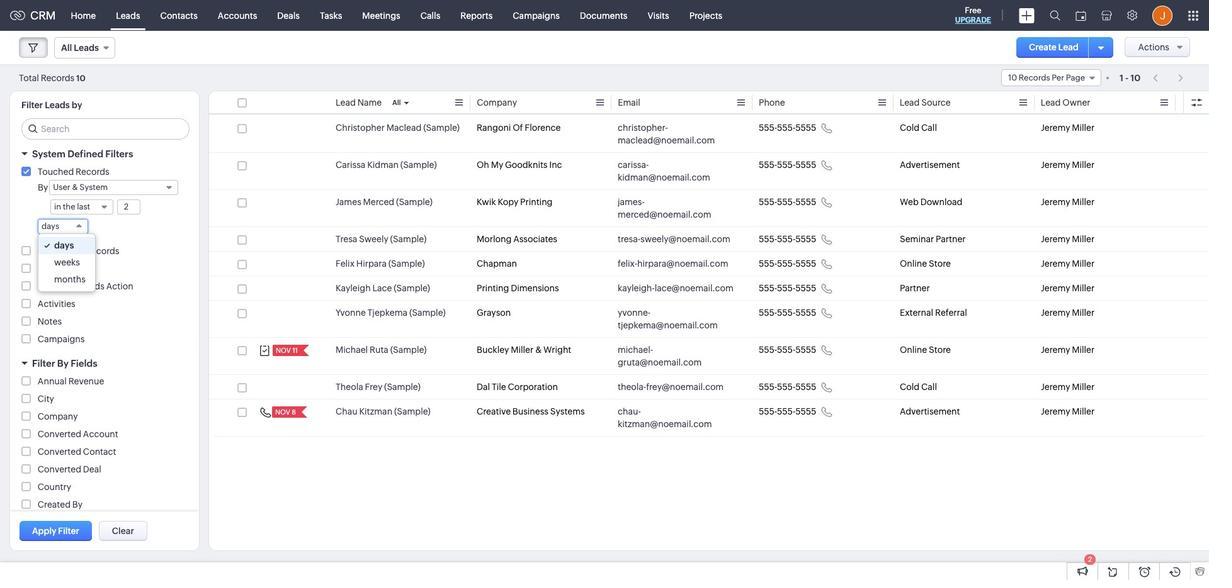Task type: locate. For each thing, give the bounding box(es) containing it.
5555
[[796, 123, 817, 133], [796, 160, 817, 170], [796, 197, 817, 207], [796, 234, 817, 244], [796, 259, 817, 269], [796, 284, 817, 294], [796, 308, 817, 318], [796, 345, 817, 355], [796, 382, 817, 393], [796, 407, 817, 417]]

10 jeremy from the top
[[1042, 407, 1071, 417]]

0 vertical spatial printing
[[520, 197, 553, 207]]

1
[[1120, 73, 1124, 83]]

search image
[[1050, 10, 1061, 21]]

(sample) for theola frey (sample)
[[384, 382, 421, 393]]

filter down total
[[21, 100, 43, 110]]

system defined filters
[[32, 149, 133, 159]]

555-555-5555 for james- merced@noemail.com
[[759, 197, 817, 207]]

9 555-555-5555 from the top
[[759, 382, 817, 393]]

1 jeremy from the top
[[1042, 123, 1071, 133]]

1 vertical spatial by
[[57, 359, 69, 369]]

4 jeremy from the top
[[1042, 234, 1071, 244]]

1 converted from the top
[[38, 430, 81, 440]]

florence
[[525, 123, 561, 133]]

0 horizontal spatial by
[[38, 183, 48, 193]]

2 advertisement from the top
[[900, 407, 961, 417]]

0 vertical spatial online store
[[900, 259, 951, 269]]

touched
[[38, 167, 74, 177]]

0 horizontal spatial printing
[[477, 284, 509, 294]]

1 call from the top
[[922, 123, 937, 133]]

nov left 8
[[275, 409, 290, 416]]

days option
[[38, 238, 95, 255]]

projects link
[[680, 0, 733, 31]]

4 5555 from the top
[[796, 234, 817, 244]]

1 cold from the top
[[900, 123, 920, 133]]

1 vertical spatial action
[[106, 282, 133, 292]]

miller for theola-frey@noemail.com
[[1073, 382, 1095, 393]]

10 right -
[[1131, 73, 1141, 83]]

1 horizontal spatial company
[[477, 98, 517, 108]]

1 vertical spatial online store
[[900, 345, 951, 355]]

0 horizontal spatial 10
[[76, 73, 86, 83]]

by inside dropdown button
[[57, 359, 69, 369]]

cold call
[[900, 123, 937, 133], [900, 382, 937, 393]]

navigation
[[1147, 69, 1191, 87]]

miller for christopher- maclead@noemail.com
[[1073, 123, 1095, 133]]

reports link
[[451, 0, 503, 31]]

online store down seminar partner
[[900, 259, 951, 269]]

6 jeremy from the top
[[1042, 284, 1071, 294]]

external referral
[[900, 308, 968, 318]]

lead for lead name
[[336, 98, 356, 108]]

1 horizontal spatial by
[[57, 359, 69, 369]]

christopher maclead (sample)
[[336, 123, 460, 133]]

jeremy for felix-hirpara@noemail.com
[[1042, 259, 1071, 269]]

0 vertical spatial by
[[38, 183, 48, 193]]

(sample) right maclead
[[424, 123, 460, 133]]

lead left source
[[900, 98, 920, 108]]

1 horizontal spatial campaigns
[[513, 10, 560, 20]]

miller for carissa- kidman@noemail.com
[[1073, 160, 1095, 170]]

by up annual revenue
[[57, 359, 69, 369]]

7 jeremy miller from the top
[[1042, 308, 1095, 318]]

action up months
[[69, 264, 96, 274]]

days field
[[38, 219, 88, 234]]

store down external referral
[[929, 345, 951, 355]]

lead source
[[900, 98, 951, 108]]

1 555-555-5555 from the top
[[759, 123, 817, 133]]

2 vertical spatial by
[[72, 500, 83, 510]]

james merced (sample)
[[336, 197, 433, 207]]

phone
[[759, 98, 786, 108]]

nov left 11
[[276, 347, 291, 355]]

jeremy for james- merced@noemail.com
[[1042, 197, 1071, 207]]

1 vertical spatial leads
[[45, 100, 70, 110]]

0 vertical spatial cold call
[[900, 123, 937, 133]]

search element
[[1043, 0, 1069, 31]]

actions
[[1139, 42, 1170, 52]]

tresa-sweely@noemail.com link
[[618, 233, 731, 246]]

filter up the annual
[[32, 359, 55, 369]]

printing up 'grayson'
[[477, 284, 509, 294]]

lead right the create
[[1059, 42, 1079, 52]]

filter
[[21, 100, 43, 110], [32, 359, 55, 369], [58, 527, 79, 537]]

1 vertical spatial printing
[[477, 284, 509, 294]]

deal
[[83, 465, 101, 475]]

0 vertical spatial days
[[42, 222, 59, 231]]

apply filter button
[[20, 522, 92, 542]]

lace@noemail.com
[[655, 284, 734, 294]]

1 5555 from the top
[[796, 123, 817, 133]]

felix-
[[618, 259, 638, 269]]

create menu image
[[1019, 8, 1035, 23]]

10 5555 from the top
[[796, 407, 817, 417]]

1 vertical spatial nov
[[275, 409, 290, 416]]

&
[[536, 345, 542, 355]]

filter leads by
[[21, 100, 82, 110]]

555-555-5555 for felix-hirpara@noemail.com
[[759, 259, 817, 269]]

upgrade
[[956, 16, 992, 25]]

calls link
[[411, 0, 451, 31]]

3 555-555-5555 from the top
[[759, 197, 817, 207]]

kayleigh lace (sample) link
[[336, 282, 430, 295]]

11
[[292, 347, 298, 355]]

0 vertical spatial online
[[900, 259, 928, 269]]

my
[[491, 160, 504, 170]]

0 vertical spatial partner
[[936, 234, 966, 244]]

cold call for theola-frey@noemail.com
[[900, 382, 937, 393]]

1 vertical spatial call
[[922, 382, 937, 393]]

campaigns link
[[503, 0, 570, 31]]

action right months
[[106, 282, 133, 292]]

9 5555 from the top
[[796, 382, 817, 393]]

michael
[[336, 345, 368, 355]]

(sample) right kitzman
[[394, 407, 431, 417]]

records up filter leads by
[[41, 73, 74, 83]]

None text field
[[118, 200, 140, 214]]

0 vertical spatial converted
[[38, 430, 81, 440]]

0 vertical spatial leads
[[116, 10, 140, 20]]

2 converted from the top
[[38, 447, 81, 457]]

1 vertical spatial partner
[[900, 284, 930, 294]]

1 horizontal spatial 10
[[1131, 73, 1141, 83]]

5 5555 from the top
[[796, 259, 817, 269]]

0 horizontal spatial action
[[69, 264, 96, 274]]

felix-hirpara@noemail.com
[[618, 259, 729, 269]]

5 jeremy miller from the top
[[1042, 259, 1095, 269]]

6 jeremy miller from the top
[[1042, 284, 1095, 294]]

1 vertical spatial converted
[[38, 447, 81, 457]]

4 555-555-5555 from the top
[[759, 234, 817, 244]]

chau- kitzman@noemail.com
[[618, 407, 712, 430]]

4 jeremy miller from the top
[[1042, 234, 1095, 244]]

2 store from the top
[[929, 345, 951, 355]]

555-555-5555 for kayleigh-lace@noemail.com
[[759, 284, 817, 294]]

online down the seminar
[[900, 259, 928, 269]]

meetings link
[[352, 0, 411, 31]]

gruta@noemail.com
[[618, 358, 702, 368]]

frey@noemail.com
[[647, 382, 724, 393]]

2 jeremy from the top
[[1042, 160, 1071, 170]]

lead name
[[336, 98, 382, 108]]

5 555-555-5555 from the top
[[759, 259, 817, 269]]

8 jeremy miller from the top
[[1042, 345, 1095, 355]]

jeremy for carissa- kidman@noemail.com
[[1042, 160, 1071, 170]]

9 jeremy from the top
[[1042, 382, 1071, 393]]

1 vertical spatial filter
[[32, 359, 55, 369]]

kitzman@noemail.com
[[618, 420, 712, 430]]

(sample) right sweely
[[390, 234, 427, 244]]

partner right the seminar
[[936, 234, 966, 244]]

partner up 'external' at the right bottom
[[900, 284, 930, 294]]

10 up 'by'
[[76, 73, 86, 83]]

by right created
[[72, 500, 83, 510]]

sweely
[[359, 234, 389, 244]]

converted contact
[[38, 447, 116, 457]]

9 jeremy miller from the top
[[1042, 382, 1095, 393]]

converted up converted deal
[[38, 447, 81, 457]]

yvonne- tjepkema@noemail.com link
[[618, 307, 734, 332]]

(sample) for james merced (sample)
[[396, 197, 433, 207]]

days inside option
[[54, 241, 74, 251]]

morlong
[[477, 234, 512, 244]]

activities
[[38, 299, 75, 309]]

5555 for kayleigh-lace@noemail.com
[[796, 284, 817, 294]]

2 online store from the top
[[900, 345, 951, 355]]

nov
[[276, 347, 291, 355], [275, 409, 290, 416]]

printing
[[520, 197, 553, 207], [477, 284, 509, 294]]

0 vertical spatial cold
[[900, 123, 920, 133]]

external
[[900, 308, 934, 318]]

10 555-555-5555 from the top
[[759, 407, 817, 417]]

defined
[[68, 149, 103, 159]]

(sample) up kayleigh lace (sample)
[[389, 259, 425, 269]]

days inside field
[[42, 222, 59, 231]]

revenue
[[68, 377, 104, 387]]

records up 'related records action'
[[86, 246, 119, 256]]

all
[[393, 99, 401, 106]]

company up 'rangoni'
[[477, 98, 517, 108]]

printing dimensions
[[477, 284, 559, 294]]

0 vertical spatial advertisement
[[900, 160, 961, 170]]

1 - 10
[[1120, 73, 1141, 83]]

0 vertical spatial filter
[[21, 100, 43, 110]]

6 5555 from the top
[[796, 284, 817, 294]]

contacts
[[160, 10, 198, 20]]

christopher- maclead@noemail.com link
[[618, 122, 734, 147]]

0 vertical spatial call
[[922, 123, 937, 133]]

5555 for carissa- kidman@noemail.com
[[796, 160, 817, 170]]

filter inside button
[[58, 527, 79, 537]]

kwik kopy printing
[[477, 197, 553, 207]]

2 jeremy miller from the top
[[1042, 160, 1095, 170]]

jeremy miller for tresa-sweely@noemail.com
[[1042, 234, 1095, 244]]

2 cold from the top
[[900, 382, 920, 393]]

(sample) right tjepkema at the bottom left of the page
[[409, 308, 446, 318]]

jeremy for tresa-sweely@noemail.com
[[1042, 234, 1071, 244]]

days
[[42, 222, 59, 231], [54, 241, 74, 251]]

7 5555 from the top
[[796, 308, 817, 318]]

days up days option
[[42, 222, 59, 231]]

leads right 'home'
[[116, 10, 140, 20]]

records down defined
[[76, 167, 109, 177]]

printing right kopy
[[520, 197, 553, 207]]

annual
[[38, 377, 67, 387]]

hirpara
[[357, 259, 387, 269]]

1 vertical spatial cold call
[[900, 382, 937, 393]]

calendar image
[[1076, 10, 1087, 20]]

home link
[[61, 0, 106, 31]]

christopher maclead (sample) link
[[336, 122, 460, 134]]

miller for tresa-sweely@noemail.com
[[1073, 234, 1095, 244]]

(sample) right lace
[[394, 284, 430, 294]]

row group
[[209, 116, 1210, 437]]

campaigns down 'notes'
[[38, 335, 85, 345]]

days up weeks
[[54, 241, 74, 251]]

total records 10
[[19, 73, 86, 83]]

sweely@noemail.com
[[641, 234, 731, 244]]

1 vertical spatial online
[[900, 345, 928, 355]]

converted up country
[[38, 465, 81, 475]]

10
[[1131, 73, 1141, 83], [76, 73, 86, 83]]

1 vertical spatial company
[[38, 412, 78, 422]]

lace
[[373, 284, 392, 294]]

online store
[[900, 259, 951, 269], [900, 345, 951, 355]]

1 horizontal spatial partner
[[936, 234, 966, 244]]

weeks option
[[38, 255, 95, 272]]

5 jeremy from the top
[[1042, 259, 1071, 269]]

michael ruta (sample) link
[[336, 344, 427, 357]]

0 vertical spatial company
[[477, 98, 517, 108]]

2 online from the top
[[900, 345, 928, 355]]

555-555-5555 for tresa-sweely@noemail.com
[[759, 234, 817, 244]]

apply
[[32, 527, 56, 537]]

3 jeremy miller from the top
[[1042, 197, 1095, 207]]

create
[[1030, 42, 1057, 52]]

call for christopher- maclead@noemail.com
[[922, 123, 937, 133]]

records down record action
[[71, 282, 104, 292]]

1 cold call from the top
[[900, 123, 937, 133]]

company down the city
[[38, 412, 78, 422]]

2 5555 from the top
[[796, 160, 817, 170]]

(sample) right kidman
[[401, 160, 437, 170]]

lead for lead source
[[900, 98, 920, 108]]

(sample)
[[424, 123, 460, 133], [401, 160, 437, 170], [396, 197, 433, 207], [390, 234, 427, 244], [389, 259, 425, 269], [394, 284, 430, 294], [409, 308, 446, 318], [390, 345, 427, 355], [384, 382, 421, 393], [394, 407, 431, 417]]

3 5555 from the top
[[796, 197, 817, 207]]

felix
[[336, 259, 355, 269]]

(sample) for chau kitzman (sample)
[[394, 407, 431, 417]]

0 vertical spatial store
[[929, 259, 951, 269]]

theola frey (sample)
[[336, 382, 421, 393]]

7 555-555-5555 from the top
[[759, 308, 817, 318]]

10 inside total records 10
[[76, 73, 86, 83]]

store down seminar partner
[[929, 259, 951, 269]]

555-555-5555 for theola-frey@noemail.com
[[759, 382, 817, 393]]

1 vertical spatial cold
[[900, 382, 920, 393]]

kwik
[[477, 197, 496, 207]]

campaigns right reports
[[513, 10, 560, 20]]

by down touched
[[38, 183, 48, 193]]

jeremy for theola-frey@noemail.com
[[1042, 382, 1071, 393]]

1 jeremy miller from the top
[[1042, 123, 1095, 133]]

1 store from the top
[[929, 259, 951, 269]]

2 horizontal spatial by
[[72, 500, 83, 510]]

online down 'external' at the right bottom
[[900, 345, 928, 355]]

1 horizontal spatial printing
[[520, 197, 553, 207]]

converted up converted contact
[[38, 430, 81, 440]]

records for related
[[71, 282, 104, 292]]

documents link
[[570, 0, 638, 31]]

converted for converted contact
[[38, 447, 81, 457]]

1 vertical spatial advertisement
[[900, 407, 961, 417]]

2 cold call from the top
[[900, 382, 937, 393]]

1 vertical spatial days
[[54, 241, 74, 251]]

2 555-555-5555 from the top
[[759, 160, 817, 170]]

calls
[[421, 10, 441, 20]]

merced@noemail.com
[[618, 210, 712, 220]]

filter for filter by fields
[[32, 359, 55, 369]]

2 vertical spatial filter
[[58, 527, 79, 537]]

3 converted from the top
[[38, 465, 81, 475]]

chau-
[[618, 407, 641, 417]]

list box
[[38, 234, 95, 292]]

jeremy miller for theola-frey@noemail.com
[[1042, 382, 1095, 393]]

2 vertical spatial converted
[[38, 465, 81, 475]]

tjepkema
[[368, 308, 408, 318]]

filter inside dropdown button
[[32, 359, 55, 369]]

0 vertical spatial nov
[[276, 347, 291, 355]]

(sample) right ruta
[[390, 345, 427, 355]]

1 vertical spatial campaigns
[[38, 335, 85, 345]]

lead left owner
[[1042, 98, 1062, 108]]

1 horizontal spatial leads
[[116, 10, 140, 20]]

5555 for theola-frey@noemail.com
[[796, 382, 817, 393]]

lead left name
[[336, 98, 356, 108]]

leads left 'by'
[[45, 100, 70, 110]]

6 555-555-5555 from the top
[[759, 284, 817, 294]]

2 call from the top
[[922, 382, 937, 393]]

(sample) right merced
[[396, 197, 433, 207]]

1 vertical spatial store
[[929, 345, 951, 355]]

7 jeremy from the top
[[1042, 308, 1071, 318]]

filter right apply
[[58, 527, 79, 537]]

annual revenue
[[38, 377, 104, 387]]

online store down external referral
[[900, 345, 951, 355]]

3 jeremy from the top
[[1042, 197, 1071, 207]]

kopy
[[498, 197, 519, 207]]

(sample) right frey
[[384, 382, 421, 393]]



Task type: vqa. For each thing, say whether or not it's contained in the screenshot.
'Notes'
yes



Task type: describe. For each thing, give the bounding box(es) containing it.
records for total
[[41, 73, 74, 83]]

apply filter
[[32, 527, 79, 537]]

cold for theola-frey@noemail.com
[[900, 382, 920, 393]]

jeremy miller for kayleigh-lace@noemail.com
[[1042, 284, 1095, 294]]

systems
[[551, 407, 585, 417]]

profile image
[[1153, 5, 1173, 26]]

clear
[[112, 527, 134, 537]]

james- merced@noemail.com
[[618, 197, 712, 220]]

frey
[[365, 382, 383, 393]]

nov 8 link
[[272, 407, 297, 418]]

call for theola-frey@noemail.com
[[922, 382, 937, 393]]

records for touched
[[76, 167, 109, 177]]

0 horizontal spatial campaigns
[[38, 335, 85, 345]]

5555 for tresa-sweely@noemail.com
[[796, 234, 817, 244]]

yvonne-
[[618, 308, 651, 318]]

seminar partner
[[900, 234, 966, 244]]

miller for kayleigh-lace@noemail.com
[[1073, 284, 1095, 294]]

yvonne tjepkema (sample)
[[336, 308, 446, 318]]

Search text field
[[22, 119, 189, 139]]

555-555-5555 for yvonne- tjepkema@noemail.com
[[759, 308, 817, 318]]

1 advertisement from the top
[[900, 160, 961, 170]]

oh
[[477, 160, 489, 170]]

by for created
[[72, 500, 83, 510]]

total
[[19, 73, 39, 83]]

crm
[[30, 9, 56, 22]]

maclead@noemail.com
[[618, 135, 715, 146]]

kayleigh lace (sample)
[[336, 284, 430, 294]]

meetings
[[362, 10, 401, 20]]

converted for converted account
[[38, 430, 81, 440]]

deals
[[277, 10, 300, 20]]

0 horizontal spatial partner
[[900, 284, 930, 294]]

list box containing days
[[38, 234, 95, 292]]

jeremy for kayleigh-lace@noemail.com
[[1042, 284, 1071, 294]]

0 vertical spatial campaigns
[[513, 10, 560, 20]]

nov 11
[[276, 347, 298, 355]]

inc
[[550, 160, 562, 170]]

record action
[[38, 264, 96, 274]]

source
[[922, 98, 951, 108]]

5555 for james- merced@noemail.com
[[796, 197, 817, 207]]

web download
[[900, 197, 963, 207]]

(sample) for carissa kidman (sample)
[[401, 160, 437, 170]]

tresa
[[336, 234, 357, 244]]

converted for converted deal
[[38, 465, 81, 475]]

jeremy miller for felix-hirpara@noemail.com
[[1042, 259, 1095, 269]]

chau kitzman (sample)
[[336, 407, 431, 417]]

kitzman
[[359, 407, 393, 417]]

related
[[38, 282, 69, 292]]

555-555-5555 for christopher- maclead@noemail.com
[[759, 123, 817, 133]]

0 horizontal spatial leads
[[45, 100, 70, 110]]

(sample) for felix hirpara (sample)
[[389, 259, 425, 269]]

notes
[[38, 317, 62, 327]]

(sample) for tresa sweely (sample)
[[390, 234, 427, 244]]

leads inside leads link
[[116, 10, 140, 20]]

10 jeremy miller from the top
[[1042, 407, 1095, 417]]

create menu element
[[1012, 0, 1043, 31]]

record
[[38, 264, 67, 274]]

created by
[[38, 500, 83, 510]]

-
[[1126, 73, 1129, 83]]

documents
[[580, 10, 628, 20]]

kayleigh-lace@noemail.com link
[[618, 282, 734, 295]]

jeremy miller for yvonne- tjepkema@noemail.com
[[1042, 308, 1095, 318]]

10 for total records 10
[[76, 73, 86, 83]]

carissa- kidman@noemail.com
[[618, 160, 711, 183]]

rangoni
[[477, 123, 511, 133]]

5555 for christopher- maclead@noemail.com
[[796, 123, 817, 133]]

jeremy miller for carissa- kidman@noemail.com
[[1042, 160, 1095, 170]]

carissa kidman (sample)
[[336, 160, 437, 170]]

referral
[[936, 308, 968, 318]]

cold for christopher- maclead@noemail.com
[[900, 123, 920, 133]]

chapman
[[477, 259, 517, 269]]

merced
[[363, 197, 395, 207]]

theola frey (sample) link
[[336, 381, 421, 394]]

created
[[38, 500, 71, 510]]

email
[[618, 98, 641, 108]]

projects
[[690, 10, 723, 20]]

kayleigh
[[336, 284, 371, 294]]

jeremy miller for james- merced@noemail.com
[[1042, 197, 1095, 207]]

chau
[[336, 407, 358, 417]]

jeremy for christopher- maclead@noemail.com
[[1042, 123, 1071, 133]]

seminar
[[900, 234, 934, 244]]

wright
[[544, 345, 572, 355]]

row group containing christopher maclead (sample)
[[209, 116, 1210, 437]]

by
[[72, 100, 82, 110]]

8 555-555-5555 from the top
[[759, 345, 817, 355]]

tasks
[[320, 10, 342, 20]]

5555 for felix-hirpara@noemail.com
[[796, 259, 817, 269]]

miller for yvonne- tjepkema@noemail.com
[[1073, 308, 1095, 318]]

lead inside button
[[1059, 42, 1079, 52]]

name
[[358, 98, 382, 108]]

1 online from the top
[[900, 259, 928, 269]]

goodknits
[[505, 160, 548, 170]]

jeremy for yvonne- tjepkema@noemail.com
[[1042, 308, 1071, 318]]

visits
[[648, 10, 670, 20]]

michael- gruta@noemail.com
[[618, 345, 702, 368]]

carissa- kidman@noemail.com link
[[618, 159, 734, 184]]

kidman@noemail.com
[[618, 173, 711, 183]]

home
[[71, 10, 96, 20]]

lead for lead owner
[[1042, 98, 1062, 108]]

tresa-
[[618, 234, 641, 244]]

miller for felix-hirpara@noemail.com
[[1073, 259, 1095, 269]]

felix hirpara (sample)
[[336, 259, 425, 269]]

profile element
[[1145, 0, 1181, 31]]

records for untouched
[[86, 246, 119, 256]]

(sample) for yvonne tjepkema (sample)
[[409, 308, 446, 318]]

cold call for christopher- maclead@noemail.com
[[900, 123, 937, 133]]

rangoni of florence
[[477, 123, 561, 133]]

0 vertical spatial action
[[69, 264, 96, 274]]

nov 11 link
[[273, 345, 299, 357]]

10 for 1 - 10
[[1131, 73, 1141, 83]]

yvonne tjepkema (sample) link
[[336, 307, 446, 319]]

buckley miller & wright
[[477, 345, 572, 355]]

(sample) for christopher maclead (sample)
[[424, 123, 460, 133]]

owner
[[1063, 98, 1091, 108]]

miller for james- merced@noemail.com
[[1073, 197, 1095, 207]]

(sample) for kayleigh lace (sample)
[[394, 284, 430, 294]]

1 horizontal spatial action
[[106, 282, 133, 292]]

8 jeremy from the top
[[1042, 345, 1071, 355]]

0 horizontal spatial company
[[38, 412, 78, 422]]

contacts link
[[150, 0, 208, 31]]

nov for michael
[[276, 347, 291, 355]]

5555 for yvonne- tjepkema@noemail.com
[[796, 308, 817, 318]]

months option
[[38, 272, 95, 289]]

of
[[513, 123, 523, 133]]

grayson
[[477, 308, 511, 318]]

touched records
[[38, 167, 109, 177]]

(sample) for michael ruta (sample)
[[390, 345, 427, 355]]

jeremy miller for christopher- maclead@noemail.com
[[1042, 123, 1095, 133]]

tresa sweely (sample)
[[336, 234, 427, 244]]

filter for filter leads by
[[21, 100, 43, 110]]

8 5555 from the top
[[796, 345, 817, 355]]

converted account
[[38, 430, 118, 440]]

by for filter
[[57, 359, 69, 369]]

555-555-5555 for carissa- kidman@noemail.com
[[759, 160, 817, 170]]

1 online store from the top
[[900, 259, 951, 269]]

web
[[900, 197, 919, 207]]

james- merced@noemail.com link
[[618, 196, 734, 221]]

associates
[[514, 234, 558, 244]]

kayleigh-lace@noemail.com
[[618, 284, 734, 294]]

nov for chau
[[275, 409, 290, 416]]

tjepkema@noemail.com
[[618, 321, 718, 331]]

theola
[[336, 382, 363, 393]]

tile
[[492, 382, 506, 393]]

christopher-
[[618, 123, 668, 133]]



